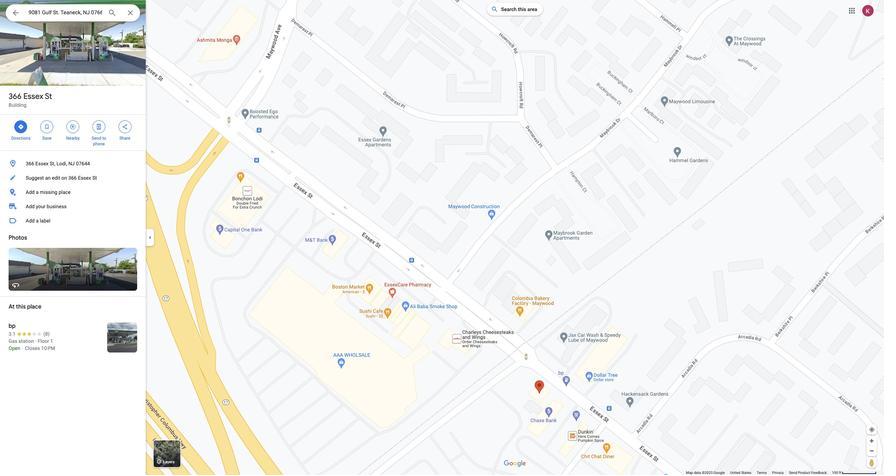 Task type: locate. For each thing, give the bounding box(es) containing it.
0 vertical spatial 366
[[9, 91, 22, 101]]

this right at
[[16, 303, 26, 310]]

united states
[[730, 471, 751, 475]]

0 horizontal spatial send
[[92, 136, 101, 141]]

100 ft button
[[832, 471, 877, 475]]

collapse side panel image
[[146, 234, 154, 241]]

366 up building
[[9, 91, 22, 101]]

footer
[[686, 470, 832, 475]]

2 horizontal spatial 366
[[68, 175, 77, 181]]

366 inside 366 essex st building
[[9, 91, 22, 101]]

07644
[[76, 161, 90, 166]]


[[96, 123, 102, 131]]

add a label button
[[0, 214, 146, 228]]

0 horizontal spatial st
[[45, 91, 52, 101]]

None field
[[29, 8, 102, 17]]

a inside button
[[36, 189, 39, 195]]

add your business
[[26, 204, 67, 209]]

send up phone
[[92, 136, 101, 141]]

0 vertical spatial a
[[36, 189, 39, 195]]

privacy button
[[772, 470, 784, 475]]

place right at
[[27, 303, 41, 310]]

this inside button
[[518, 6, 526, 12]]

366 essex st, lodi, nj 07644 button
[[0, 156, 146, 171]]

at
[[9, 303, 15, 310]]

st up 
[[45, 91, 52, 101]]

essex up building
[[23, 91, 43, 101]]

 button
[[6, 4, 26, 23]]

366 inside button
[[68, 175, 77, 181]]

send inside "send to phone"
[[92, 136, 101, 141]]

366 up suggest
[[26, 161, 34, 166]]

add inside button
[[26, 218, 35, 224]]

essex
[[23, 91, 43, 101], [35, 161, 49, 166], [78, 175, 91, 181]]

9081 Gulf St. Teaneck, NJ 07666 field
[[6, 4, 140, 21]]

a left missing
[[36, 189, 39, 195]]

366 for st
[[9, 91, 22, 101]]

2 a from the top
[[36, 218, 39, 224]]

search
[[501, 6, 517, 12]]

add left your
[[26, 204, 35, 209]]

footer inside google maps element
[[686, 470, 832, 475]]

3 add from the top
[[26, 218, 35, 224]]

1 vertical spatial add
[[26, 204, 35, 209]]

 search field
[[6, 4, 140, 23]]

send inside button
[[789, 471, 797, 475]]

send product feedback button
[[789, 470, 827, 475]]

st,
[[50, 161, 55, 166]]

a left label
[[36, 218, 39, 224]]

366 inside button
[[26, 161, 34, 166]]

add a missing place
[[26, 189, 71, 195]]


[[18, 123, 24, 131]]

0 vertical spatial add
[[26, 189, 35, 195]]

1 add from the top
[[26, 189, 35, 195]]

add inside 'link'
[[26, 204, 35, 209]]

1 vertical spatial send
[[789, 471, 797, 475]]

data
[[694, 471, 701, 475]]

place inside button
[[59, 189, 71, 195]]

2 vertical spatial essex
[[78, 175, 91, 181]]

essex left st,
[[35, 161, 49, 166]]

place down on
[[59, 189, 71, 195]]

this left area
[[518, 6, 526, 12]]

366 essex st main content
[[0, 0, 146, 475]]

suggest an edit on 366 essex st
[[26, 175, 97, 181]]

1 horizontal spatial this
[[518, 6, 526, 12]]

add
[[26, 189, 35, 195], [26, 204, 35, 209], [26, 218, 35, 224]]

add inside button
[[26, 189, 35, 195]]

st down 366 essex st, lodi, nj 07644 button
[[92, 175, 97, 181]]

©2023
[[702, 471, 713, 475]]

search this area
[[501, 6, 537, 12]]

essex inside button
[[35, 161, 49, 166]]

add left label
[[26, 218, 35, 224]]

a inside button
[[36, 218, 39, 224]]

1 horizontal spatial 366
[[26, 161, 34, 166]]

2 vertical spatial 366
[[68, 175, 77, 181]]

your
[[36, 204, 45, 209]]

0 vertical spatial st
[[45, 91, 52, 101]]

send
[[92, 136, 101, 141], [789, 471, 797, 475]]

footer containing map data ©2023 google
[[686, 470, 832, 475]]


[[70, 123, 76, 131]]

·
[[35, 338, 36, 344]]

edit
[[52, 175, 60, 181]]

send left product
[[789, 471, 797, 475]]

366 for st,
[[26, 161, 34, 166]]

to
[[102, 136, 106, 141]]

1 vertical spatial 366
[[26, 161, 34, 166]]

0 vertical spatial send
[[92, 136, 101, 141]]

essex inside button
[[78, 175, 91, 181]]

0 horizontal spatial 366
[[9, 91, 22, 101]]

2 add from the top
[[26, 204, 35, 209]]

station
[[19, 338, 34, 344]]

st
[[45, 91, 52, 101], [92, 175, 97, 181]]

business
[[47, 204, 67, 209]]

st inside 366 essex st building
[[45, 91, 52, 101]]

at this place
[[9, 303, 41, 310]]

send for send to phone
[[92, 136, 101, 141]]

gas
[[9, 338, 17, 344]]

st inside button
[[92, 175, 97, 181]]

this
[[518, 6, 526, 12], [16, 303, 26, 310]]

essex down the 07644
[[78, 175, 91, 181]]

essex inside 366 essex st building
[[23, 91, 43, 101]]

1 horizontal spatial place
[[59, 189, 71, 195]]

an
[[45, 175, 51, 181]]

1 vertical spatial essex
[[35, 161, 49, 166]]

none field inside 9081 gulf st. teaneck, nj 07666 field
[[29, 8, 102, 17]]

1 vertical spatial place
[[27, 303, 41, 310]]

1 vertical spatial st
[[92, 175, 97, 181]]

0 vertical spatial essex
[[23, 91, 43, 101]]

10 pm
[[41, 345, 55, 351]]

this inside 366 essex st main content
[[16, 303, 26, 310]]

terms button
[[757, 470, 767, 475]]

1 vertical spatial a
[[36, 218, 39, 224]]

states
[[741, 471, 751, 475]]

a for missing
[[36, 189, 39, 195]]

this for at
[[16, 303, 26, 310]]

place
[[59, 189, 71, 195], [27, 303, 41, 310]]

ft
[[839, 471, 841, 475]]

show street view coverage image
[[867, 457, 877, 468]]

1 horizontal spatial st
[[92, 175, 97, 181]]

1 horizontal spatial send
[[789, 471, 797, 475]]

0 horizontal spatial place
[[27, 303, 41, 310]]

photos
[[9, 234, 27, 241]]

on
[[61, 175, 67, 181]]

0 vertical spatial place
[[59, 189, 71, 195]]

map data ©2023 google
[[686, 471, 725, 475]]

united
[[730, 471, 740, 475]]

366
[[9, 91, 22, 101], [26, 161, 34, 166], [68, 175, 77, 181]]

1 vertical spatial this
[[16, 303, 26, 310]]

0 vertical spatial this
[[518, 6, 526, 12]]

a
[[36, 189, 39, 195], [36, 218, 39, 224]]

show your location image
[[869, 426, 875, 433]]

0 horizontal spatial this
[[16, 303, 26, 310]]

add down suggest
[[26, 189, 35, 195]]

suggest
[[26, 175, 44, 181]]

terms
[[757, 471, 767, 475]]


[[44, 123, 50, 131]]

feedback
[[811, 471, 827, 475]]

1 a from the top
[[36, 189, 39, 195]]

add for add your business
[[26, 204, 35, 209]]

366 right on
[[68, 175, 77, 181]]

label
[[40, 218, 50, 224]]

2 vertical spatial add
[[26, 218, 35, 224]]

essex for st,
[[35, 161, 49, 166]]



Task type: describe. For each thing, give the bounding box(es) containing it.
google maps element
[[0, 0, 884, 475]]

nj
[[68, 161, 75, 166]]

actions for 366 essex st region
[[0, 115, 146, 150]]

suggest an edit on 366 essex st button
[[0, 171, 146, 185]]

3.1
[[9, 331, 16, 337]]

privacy
[[772, 471, 784, 475]]

zoom in image
[[869, 438, 874, 444]]

gas station · floor 1 open ⋅ closes 10 pm
[[9, 338, 55, 351]]

map
[[686, 471, 693, 475]]

directions
[[11, 136, 30, 141]]

area
[[527, 6, 537, 12]]


[[122, 123, 128, 131]]

closes
[[25, 345, 40, 351]]

send to phone
[[92, 136, 106, 146]]

essex for st
[[23, 91, 43, 101]]

floor
[[38, 338, 49, 344]]

this for search
[[518, 6, 526, 12]]

a for label
[[36, 218, 39, 224]]

zoom out image
[[869, 448, 874, 454]]

3.1 stars 8 reviews image
[[9, 330, 50, 338]]

bp
[[9, 323, 16, 330]]

add your business link
[[0, 199, 146, 214]]

100
[[832, 471, 838, 475]]

layers
[[163, 460, 175, 464]]

send for send product feedback
[[789, 471, 797, 475]]

add a label
[[26, 218, 50, 224]]

send product feedback
[[789, 471, 827, 475]]

google account: kenny nguyen  
(kenny.nguyen@adept.ai) image
[[862, 5, 874, 16]]

building
[[9, 102, 26, 108]]

save
[[42, 136, 51, 141]]

100 ft
[[832, 471, 841, 475]]

missing
[[40, 189, 57, 195]]

add for add a missing place
[[26, 189, 35, 195]]

product
[[798, 471, 810, 475]]

open
[[9, 345, 20, 351]]

google
[[714, 471, 725, 475]]

366 essex st, lodi, nj 07644
[[26, 161, 90, 166]]

⋅
[[21, 345, 24, 351]]

united states button
[[730, 470, 751, 475]]

nearby
[[66, 136, 80, 141]]

(8)
[[43, 331, 50, 337]]


[[11, 8, 20, 18]]

366 essex st building
[[9, 91, 52, 108]]

phone
[[93, 141, 105, 146]]

1
[[50, 338, 53, 344]]

add a missing place button
[[0, 185, 146, 199]]

add for add a label
[[26, 218, 35, 224]]

search this area button
[[487, 3, 543, 16]]

share
[[119, 136, 130, 141]]

lodi,
[[57, 161, 67, 166]]



Task type: vqa. For each thing, say whether or not it's contained in the screenshot.


